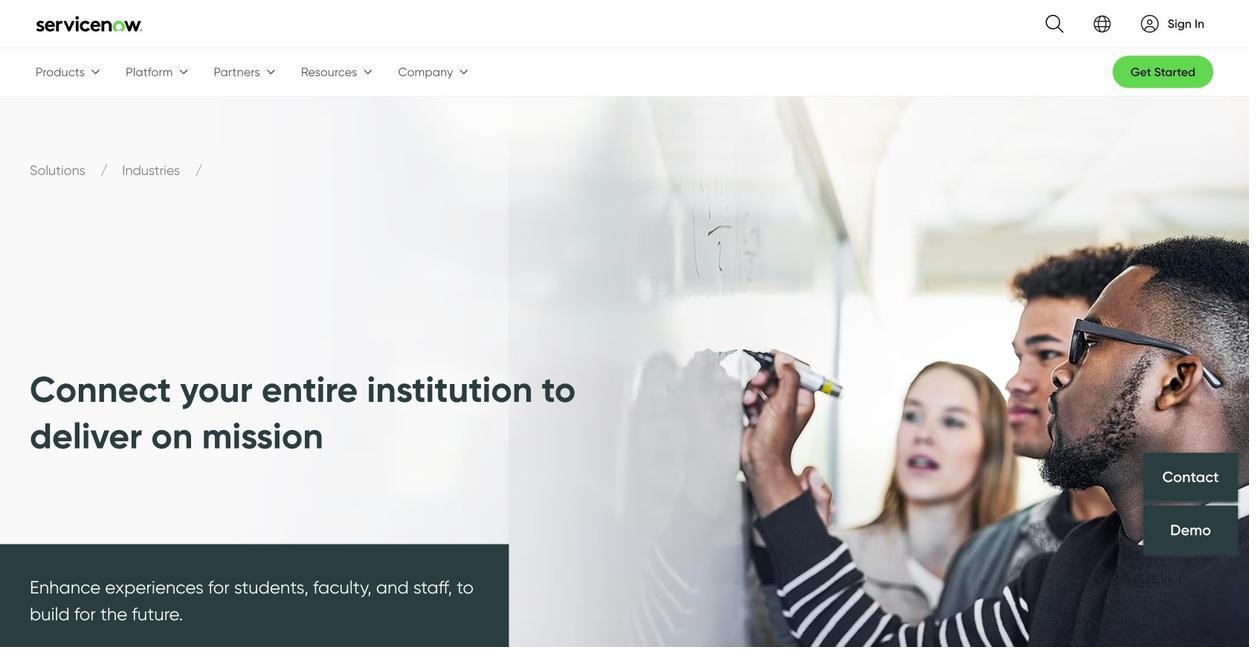 Task type: vqa. For each thing, say whether or not it's contained in the screenshot.
arc icon
yes



Task type: locate. For each thing, give the bounding box(es) containing it.
servicenow image
[[36, 15, 143, 33]]

select your country image
[[1094, 15, 1112, 33]]

arc image
[[1142, 15, 1159, 33]]



